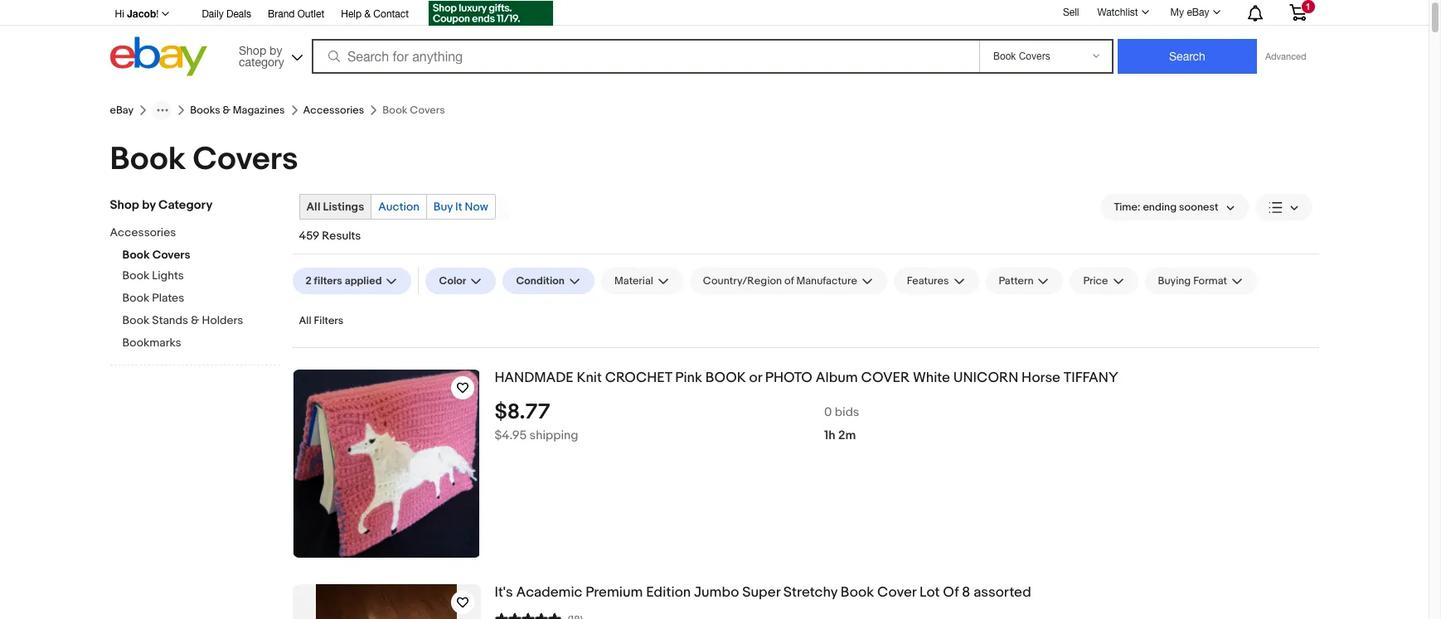Task type: vqa. For each thing, say whether or not it's contained in the screenshot.
the Shop by category banner
yes



Task type: describe. For each thing, give the bounding box(es) containing it.
sell
[[1063, 6, 1080, 18]]

my
[[1171, 7, 1185, 18]]

buy
[[434, 200, 453, 214]]

ebay inside account navigation
[[1187, 7, 1210, 18]]

soonest
[[1179, 201, 1219, 214]]

color button
[[426, 268, 496, 294]]

book stands & holders link
[[122, 314, 280, 329]]

buying
[[1158, 275, 1191, 288]]

white
[[913, 370, 951, 387]]

book covers
[[110, 140, 298, 179]]

category
[[158, 197, 213, 213]]

book down shop by category
[[122, 248, 150, 262]]

view: list view image
[[1269, 199, 1299, 216]]

books
[[190, 104, 220, 117]]

price
[[1084, 275, 1109, 288]]

shop by category button
[[231, 37, 306, 73]]

buying format button
[[1145, 268, 1258, 294]]

academic
[[516, 585, 583, 601]]

get the coupon image
[[429, 1, 553, 26]]

none submit inside shop by category banner
[[1118, 39, 1257, 74]]

all filters button
[[292, 308, 350, 334]]

time: ending soonest
[[1114, 201, 1219, 214]]

by for category
[[270, 44, 282, 57]]

auction link
[[372, 195, 426, 219]]

color
[[439, 275, 466, 288]]

5 out of 5 stars image
[[495, 611, 561, 620]]

format
[[1194, 275, 1228, 288]]

bookmarks link
[[122, 336, 280, 352]]

auction
[[378, 200, 420, 214]]

handmade knit crochet pink book or photo album cover white unicorn horse tiffany link
[[495, 370, 1319, 387]]

brand outlet link
[[268, 6, 325, 24]]

country/region
[[703, 275, 782, 288]]

lights
[[152, 269, 184, 283]]

tiffany
[[1064, 370, 1119, 387]]

shop by category
[[110, 197, 213, 213]]

help & contact link
[[341, 6, 409, 24]]

book plates link
[[122, 291, 280, 307]]

all listings
[[306, 200, 364, 214]]

bids
[[835, 405, 860, 420]]

features button
[[894, 268, 979, 294]]

magazines
[[233, 104, 285, 117]]

plates
[[152, 291, 184, 305]]

of
[[943, 585, 959, 601]]

manufacture
[[797, 275, 858, 288]]

it's academic premium edition jumbo super stretchy book cover lot of 8 assorted
[[495, 585, 1032, 601]]

watchlist
[[1098, 7, 1139, 18]]

time:
[[1114, 201, 1141, 214]]

account navigation
[[106, 0, 1319, 28]]

1 link
[[1279, 0, 1317, 24]]

shop by category
[[239, 44, 284, 68]]

handmade
[[495, 370, 574, 387]]

$4.95
[[495, 428, 527, 444]]

filters
[[314, 314, 344, 328]]

2m
[[839, 428, 856, 444]]

help & contact
[[341, 8, 409, 20]]

category
[[239, 55, 284, 68]]

listings
[[323, 200, 364, 214]]

459 results
[[299, 229, 361, 243]]

pattern button
[[986, 268, 1064, 294]]

stretchy
[[784, 585, 838, 601]]

shop by category banner
[[106, 0, 1319, 80]]

bookmarks
[[122, 336, 181, 350]]

buy it now link
[[427, 195, 495, 219]]

jumbo
[[694, 585, 739, 601]]

filters
[[314, 275, 342, 288]]

& for magazines
[[223, 104, 231, 117]]

1h
[[825, 428, 836, 444]]

outlet
[[298, 8, 325, 20]]

jacob
[[127, 7, 156, 20]]

pattern
[[999, 275, 1034, 288]]

books & magazines link
[[190, 104, 285, 117]]

my ebay
[[1171, 7, 1210, 18]]

!
[[156, 8, 159, 20]]

accessories book covers book lights book plates book stands & holders bookmarks
[[110, 226, 243, 350]]

brand outlet
[[268, 8, 325, 20]]

book left cover
[[841, 585, 874, 601]]

condition button
[[503, 268, 595, 294]]

ebay link
[[110, 104, 134, 117]]

results
[[322, 229, 361, 243]]

horse
[[1022, 370, 1061, 387]]



Task type: locate. For each thing, give the bounding box(es) containing it.
features
[[907, 275, 949, 288]]

ebay
[[1187, 7, 1210, 18], [110, 104, 134, 117]]

accessories inside accessories book covers book lights book plates book stands & holders bookmarks
[[110, 226, 176, 240]]

accessories
[[303, 104, 364, 117], [110, 226, 176, 240]]

1 vertical spatial accessories link
[[110, 226, 268, 241]]

shop inside shop by category
[[239, 44, 266, 57]]

all listings link
[[300, 195, 371, 219]]

0 horizontal spatial accessories
[[110, 226, 176, 240]]

0 horizontal spatial covers
[[152, 248, 190, 262]]

1 horizontal spatial by
[[270, 44, 282, 57]]

& down book plates link
[[191, 314, 199, 328]]

covers up the "lights"
[[152, 248, 190, 262]]

0 horizontal spatial ebay
[[110, 104, 134, 117]]

1 vertical spatial &
[[223, 104, 231, 117]]

sell link
[[1056, 6, 1087, 18]]

0 bids $4.95 shipping
[[495, 405, 860, 444]]

shop left category
[[110, 197, 139, 213]]

book left plates
[[122, 291, 150, 305]]

by down brand
[[270, 44, 282, 57]]

0 horizontal spatial by
[[142, 197, 156, 213]]

books & magazines
[[190, 104, 285, 117]]

country/region of manufacture
[[703, 275, 858, 288]]

unicorn
[[954, 370, 1019, 387]]

accessories for accessories book covers book lights book plates book stands & holders bookmarks
[[110, 226, 176, 240]]

1
[[1306, 2, 1311, 12]]

1 horizontal spatial ebay
[[1187, 7, 1210, 18]]

1 vertical spatial all
[[299, 314, 312, 328]]

459
[[299, 229, 320, 243]]

ending
[[1143, 201, 1177, 214]]

now
[[465, 200, 488, 214]]

all inside button
[[299, 314, 312, 328]]

cover
[[861, 370, 910, 387]]

0 vertical spatial by
[[270, 44, 282, 57]]

1 horizontal spatial accessories
[[303, 104, 364, 117]]

contact
[[374, 8, 409, 20]]

0 vertical spatial ebay
[[1187, 7, 1210, 18]]

covers inside accessories book covers book lights book plates book stands & holders bookmarks
[[152, 248, 190, 262]]

1 vertical spatial ebay
[[110, 104, 134, 117]]

by inside shop by category
[[270, 44, 282, 57]]

$8.77
[[495, 400, 550, 425]]

my ebay link
[[1162, 2, 1228, 22]]

covers down books & magazines link
[[193, 140, 298, 179]]

1 vertical spatial shop
[[110, 197, 139, 213]]

1h 2m
[[825, 428, 856, 444]]

of
[[785, 275, 794, 288]]

shop down deals
[[239, 44, 266, 57]]

2
[[306, 275, 312, 288]]

material
[[615, 275, 653, 288]]

deals
[[226, 8, 251, 20]]

1 vertical spatial by
[[142, 197, 156, 213]]

it's
[[495, 585, 513, 601]]

hi jacob !
[[115, 7, 159, 20]]

it's academic premium edition jumbo super stretchy book cover lot of 8 assorted link
[[495, 585, 1319, 602]]

by for category
[[142, 197, 156, 213]]

0 horizontal spatial accessories link
[[110, 226, 268, 241]]

0 vertical spatial covers
[[193, 140, 298, 179]]

hi
[[115, 8, 124, 20]]

& right help
[[365, 8, 371, 20]]

0 horizontal spatial shop
[[110, 197, 139, 213]]

help
[[341, 8, 362, 20]]

& inside the help & contact link
[[365, 8, 371, 20]]

1 horizontal spatial &
[[223, 104, 231, 117]]

crochet
[[605, 370, 672, 387]]

accessories link
[[303, 104, 364, 117], [110, 226, 268, 241]]

edition
[[646, 585, 691, 601]]

super
[[743, 585, 781, 601]]

shop for shop by category
[[110, 197, 139, 213]]

all for all listings
[[306, 200, 321, 214]]

knit
[[577, 370, 602, 387]]

book left the "lights"
[[122, 269, 150, 283]]

0 vertical spatial accessories
[[303, 104, 364, 117]]

accessories link right magazines
[[303, 104, 364, 117]]

accessories right magazines
[[303, 104, 364, 117]]

Search for anything text field
[[314, 41, 976, 72]]

0 horizontal spatial &
[[191, 314, 199, 328]]

condition
[[516, 275, 565, 288]]

all for all filters
[[299, 314, 312, 328]]

1 horizontal spatial covers
[[193, 140, 298, 179]]

1 horizontal spatial shop
[[239, 44, 266, 57]]

& inside accessories book covers book lights book plates book stands & holders bookmarks
[[191, 314, 199, 328]]

premium
[[586, 585, 643, 601]]

shop for shop by category
[[239, 44, 266, 57]]

by left category
[[142, 197, 156, 213]]

all left "filters"
[[299, 314, 312, 328]]

handmade knit crochet pink book or photo album cover white unicorn horse tiffany
[[495, 370, 1119, 387]]

shipping
[[530, 428, 579, 444]]

price button
[[1070, 268, 1138, 294]]

album
[[816, 370, 858, 387]]

handmade knit crochet pink book or photo album cover white unicorn horse tiffany image
[[293, 370, 480, 558]]

None submit
[[1118, 39, 1257, 74]]

photo
[[765, 370, 813, 387]]

0 vertical spatial all
[[306, 200, 321, 214]]

0 vertical spatial shop
[[239, 44, 266, 57]]

all filters
[[299, 314, 344, 328]]

2 horizontal spatial &
[[365, 8, 371, 20]]

accessories link down category
[[110, 226, 268, 241]]

advanced
[[1266, 51, 1307, 61]]

watchlist link
[[1089, 2, 1157, 22]]

daily
[[202, 8, 224, 20]]

time: ending soonest button
[[1101, 194, 1249, 221]]

0 vertical spatial accessories link
[[303, 104, 364, 117]]

or
[[750, 370, 762, 387]]

cover
[[878, 585, 917, 601]]

applied
[[345, 275, 382, 288]]

lot
[[920, 585, 940, 601]]

stands
[[152, 314, 188, 328]]

it
[[455, 200, 462, 214]]

accessories for accessories
[[303, 104, 364, 117]]

accessories down shop by category
[[110, 226, 176, 240]]

daily deals link
[[202, 6, 251, 24]]

book up shop by category
[[110, 140, 186, 179]]

1 vertical spatial covers
[[152, 248, 190, 262]]

holders
[[202, 314, 243, 328]]

&
[[365, 8, 371, 20], [223, 104, 231, 117], [191, 314, 199, 328]]

& right the books
[[223, 104, 231, 117]]

2 filters applied
[[306, 275, 382, 288]]

2 vertical spatial &
[[191, 314, 199, 328]]

0
[[825, 405, 832, 420]]

1 horizontal spatial accessories link
[[303, 104, 364, 117]]

brand
[[268, 8, 295, 20]]

buy it now
[[434, 200, 488, 214]]

it's academic premium edition jumbo super stretchy book cover lot of 8 assorted image
[[316, 585, 457, 620]]

daily deals
[[202, 8, 251, 20]]

book up "bookmarks"
[[122, 314, 150, 328]]

0 vertical spatial &
[[365, 8, 371, 20]]

material button
[[601, 268, 683, 294]]

1 vertical spatial accessories
[[110, 226, 176, 240]]

all up 459 in the left of the page
[[306, 200, 321, 214]]

pink
[[675, 370, 703, 387]]

& for contact
[[365, 8, 371, 20]]



